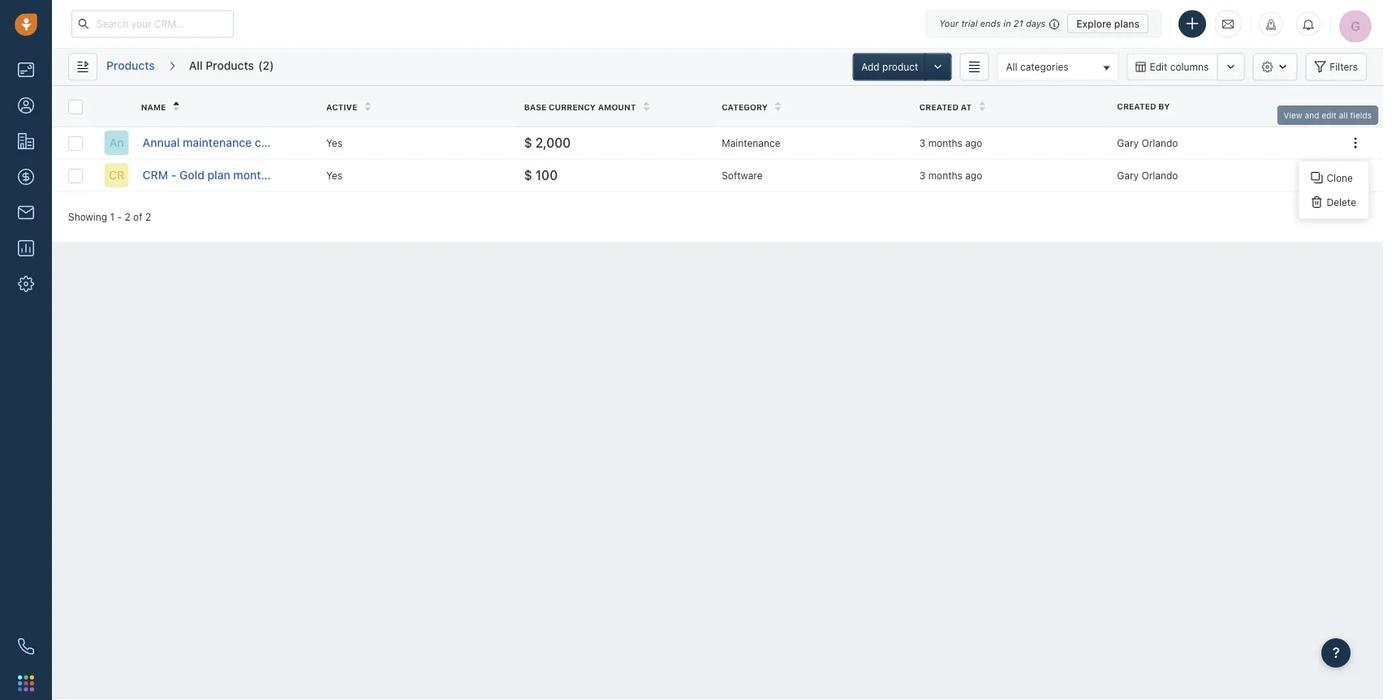 Task type: locate. For each thing, give the bounding box(es) containing it.
-
[[171, 169, 176, 182], [117, 211, 122, 222]]

1 vertical spatial months
[[929, 170, 963, 181]]

2 right of
[[145, 211, 151, 222]]

all left 'categories'
[[1007, 61, 1018, 72]]

2 $ from the top
[[524, 167, 532, 183]]

1 created from the left
[[1118, 102, 1157, 111]]

products
[[106, 59, 155, 72], [206, 59, 254, 72]]

add product button
[[853, 53, 928, 81]]

0 vertical spatial ago
[[966, 137, 983, 149]]

1 orlando from the top
[[1142, 137, 1179, 149]]

2 up contract
[[263, 59, 270, 72]]

products left the (
[[206, 59, 254, 72]]

)
[[270, 59, 274, 72]]

1 vertical spatial -
[[117, 211, 122, 222]]

at
[[961, 102, 972, 111]]

1 vertical spatial gary
[[1118, 170, 1139, 181]]

your
[[940, 18, 959, 29]]

0 vertical spatial gary orlando
[[1118, 137, 1179, 149]]

3 months ago for $ 2,000
[[920, 137, 983, 149]]

gary orlando
[[1118, 137, 1179, 149], [1118, 170, 1179, 181]]

0 horizontal spatial all
[[189, 59, 203, 72]]

$ left 2,000 at the left top of the page
[[524, 135, 532, 150]]

of
[[133, 211, 143, 222]]

1 $ from the top
[[524, 135, 532, 150]]

1 gary from the top
[[1118, 137, 1139, 149]]

all down search your crm... text field
[[189, 59, 203, 72]]

1 vertical spatial 3 months ago
[[920, 170, 983, 181]]

products link
[[106, 53, 156, 81]]

gary
[[1118, 137, 1139, 149], [1118, 170, 1139, 181]]

1 months from the top
[[929, 137, 963, 149]]

2 gary from the top
[[1118, 170, 1139, 181]]

cr
[[109, 169, 124, 182]]

$ for $ 2,000
[[524, 135, 532, 150]]

edit columns
[[1150, 61, 1209, 73]]

- right 1 at the left
[[117, 211, 122, 222]]

21
[[1014, 18, 1024, 29]]

0 horizontal spatial products
[[106, 59, 155, 72]]

2 months from the top
[[929, 170, 963, 181]]

contract
[[255, 136, 300, 149]]

0 vertical spatial orlando
[[1142, 137, 1179, 149]]

- left the gold
[[171, 169, 176, 182]]

1 vertical spatial 3
[[920, 170, 926, 181]]

edit
[[1150, 61, 1168, 73]]

1 yes from the top
[[326, 137, 343, 149]]

3 months ago
[[920, 137, 983, 149], [920, 170, 983, 181]]

0 vertical spatial yes
[[326, 137, 343, 149]]

(sample)
[[303, 136, 351, 149], [280, 169, 328, 182]]

ago
[[966, 137, 983, 149], [966, 170, 983, 181]]

yes for $ 2,000
[[326, 137, 343, 149]]

2 created from the left
[[920, 102, 959, 111]]

active
[[326, 102, 357, 111]]

categories
[[1021, 61, 1069, 72]]

columns
[[1171, 61, 1209, 73]]

showing 1 - 2 of 2
[[68, 211, 151, 222]]

created left by
[[1118, 102, 1157, 111]]

view and edit all fields
[[1284, 110, 1372, 120]]

category
[[722, 102, 768, 111]]

created left at
[[920, 102, 959, 111]]

products down search your crm... text field
[[106, 59, 155, 72]]

orlando
[[1142, 137, 1179, 149], [1142, 170, 1179, 181]]

2 for )
[[263, 59, 270, 72]]

0 vertical spatial -
[[171, 169, 176, 182]]

edit
[[1322, 110, 1337, 120]]

explore plans link
[[1068, 14, 1149, 33]]

1 3 months ago from the top
[[920, 137, 983, 149]]

$ left 100 in the left of the page
[[524, 167, 532, 183]]

2 3 from the top
[[920, 170, 926, 181]]

3 for 2,000
[[920, 137, 926, 149]]

1 ago from the top
[[966, 137, 983, 149]]

days
[[1026, 18, 1046, 29]]

delete
[[1327, 196, 1357, 208]]

2 3 months ago from the top
[[920, 170, 983, 181]]

$ for $ 100
[[524, 167, 532, 183]]

3
[[920, 137, 926, 149], [920, 170, 926, 181]]

(sample) down "active"
[[303, 136, 351, 149]]

months
[[929, 137, 963, 149], [929, 170, 963, 181]]

(
[[258, 59, 263, 72]]

2 orlando from the top
[[1142, 170, 1179, 181]]

2 ago from the top
[[966, 170, 983, 181]]

2 left of
[[125, 211, 131, 222]]

1 horizontal spatial products
[[206, 59, 254, 72]]

0 vertical spatial gary
[[1118, 137, 1139, 149]]

1 horizontal spatial all
[[1007, 61, 1018, 72]]

1 vertical spatial $
[[524, 167, 532, 183]]

2 yes from the top
[[326, 170, 343, 181]]

email image
[[1223, 17, 1234, 31]]

1 3 from the top
[[920, 137, 926, 149]]

ends
[[981, 18, 1001, 29]]

0 vertical spatial 3 months ago
[[920, 137, 983, 149]]

all for all products ( 2 )
[[189, 59, 203, 72]]

1 vertical spatial yes
[[326, 170, 343, 181]]

2 gary orlando from the top
[[1118, 170, 1179, 181]]

plans
[[1115, 18, 1140, 29]]

100
[[536, 167, 558, 183]]

created
[[1118, 102, 1157, 111], [920, 102, 959, 111]]

maintenance
[[183, 136, 252, 149]]

and
[[1305, 110, 1320, 120]]

1 vertical spatial gary orlando
[[1118, 170, 1179, 181]]

all inside button
[[1007, 61, 1018, 72]]

all
[[189, 59, 203, 72], [1007, 61, 1018, 72]]

1 horizontal spatial created
[[1118, 102, 1157, 111]]

1 gary orlando from the top
[[1118, 137, 1179, 149]]

all products ( 2 )
[[189, 59, 274, 72]]

explore plans
[[1077, 18, 1140, 29]]

gary for 100
[[1118, 170, 1139, 181]]

(sample) down contract
[[280, 169, 328, 182]]

add product
[[862, 61, 919, 73]]

base
[[524, 102, 547, 111]]

0 vertical spatial months
[[929, 137, 963, 149]]

clone
[[1327, 172, 1354, 183]]

$
[[524, 135, 532, 150], [524, 167, 532, 183]]

created by
[[1118, 102, 1170, 111]]

product
[[883, 61, 919, 73]]

crm - gold plan monthly (sample) link
[[143, 167, 328, 184]]

amount
[[598, 102, 636, 111]]

0 vertical spatial 3
[[920, 137, 926, 149]]

add
[[862, 61, 880, 73]]

gary orlando for 2,000
[[1118, 137, 1179, 149]]

your trial ends in 21 days
[[940, 18, 1046, 29]]

1 horizontal spatial -
[[171, 169, 176, 182]]

created at
[[920, 102, 972, 111]]

created for created by
[[1118, 102, 1157, 111]]

annual
[[143, 136, 180, 149]]

1 horizontal spatial 2
[[145, 211, 151, 222]]

0 vertical spatial $
[[524, 135, 532, 150]]

edit columns button
[[1128, 53, 1218, 81]]

0 horizontal spatial created
[[920, 102, 959, 111]]

yes
[[326, 137, 343, 149], [326, 170, 343, 181]]

1 vertical spatial orlando
[[1142, 170, 1179, 181]]

by
[[1159, 102, 1170, 111]]

1 vertical spatial ago
[[966, 170, 983, 181]]

$ 2,000
[[524, 135, 571, 150]]

2
[[263, 59, 270, 72], [125, 211, 131, 222], [145, 211, 151, 222]]

2 horizontal spatial 2
[[263, 59, 270, 72]]

orlando for $ 100
[[1142, 170, 1179, 181]]

0 horizontal spatial 2
[[125, 211, 131, 222]]



Task type: describe. For each thing, give the bounding box(es) containing it.
gary orlando for 100
[[1118, 170, 1179, 181]]

1 products from the left
[[106, 59, 155, 72]]

view
[[1284, 110, 1303, 120]]

freshworks switcher image
[[18, 676, 34, 692]]

2 for of
[[125, 211, 131, 222]]

currency
[[549, 102, 596, 111]]

gary for 2,000
[[1118, 137, 1139, 149]]

all categories
[[1007, 61, 1069, 72]]

explore
[[1077, 18, 1112, 29]]

2,000
[[536, 135, 571, 150]]

ago for 2,000
[[966, 137, 983, 149]]

Search your CRM... text field
[[71, 10, 234, 38]]

1
[[110, 211, 115, 222]]

0 horizontal spatial -
[[117, 211, 122, 222]]

created for created at
[[920, 102, 959, 111]]

showing
[[68, 211, 107, 222]]

0 vertical spatial (sample)
[[303, 136, 351, 149]]

2 products from the left
[[206, 59, 254, 72]]

all
[[1340, 110, 1349, 120]]

base currency amount
[[524, 102, 636, 111]]

view and edit all fields tooltip
[[1278, 102, 1379, 125]]

gold
[[179, 169, 205, 182]]

3 for 100
[[920, 170, 926, 181]]

an
[[109, 136, 124, 149]]

software
[[722, 170, 763, 181]]

plan
[[208, 169, 230, 182]]

months for 100
[[929, 170, 963, 181]]

crm - gold plan monthly (sample)
[[143, 169, 328, 182]]

name
[[141, 102, 166, 111]]

in
[[1004, 18, 1012, 29]]

$ 100
[[524, 167, 558, 183]]

1 vertical spatial (sample)
[[280, 169, 328, 182]]

annual maintenance contract (sample) link
[[143, 135, 351, 151]]

filters button
[[1306, 53, 1368, 81]]

fields
[[1351, 110, 1372, 120]]

phone image
[[18, 639, 34, 655]]

all categories button
[[998, 53, 1119, 81]]

annual maintenance contract (sample)
[[143, 136, 351, 149]]

crm
[[143, 169, 168, 182]]

months for 2,000
[[929, 137, 963, 149]]

trial
[[962, 18, 978, 29]]

all for all categories
[[1007, 61, 1018, 72]]

3 months ago for $ 100
[[920, 170, 983, 181]]

yes for $ 100
[[326, 170, 343, 181]]

filters
[[1330, 61, 1359, 73]]

orlando for $ 2,000
[[1142, 137, 1179, 149]]

ago for 100
[[966, 170, 983, 181]]

phone element
[[10, 631, 42, 663]]

maintenance
[[722, 137, 781, 149]]

monthly
[[233, 169, 277, 182]]



Task type: vqa. For each thing, say whether or not it's contained in the screenshot.
+ Add Task corresponding to 54
no



